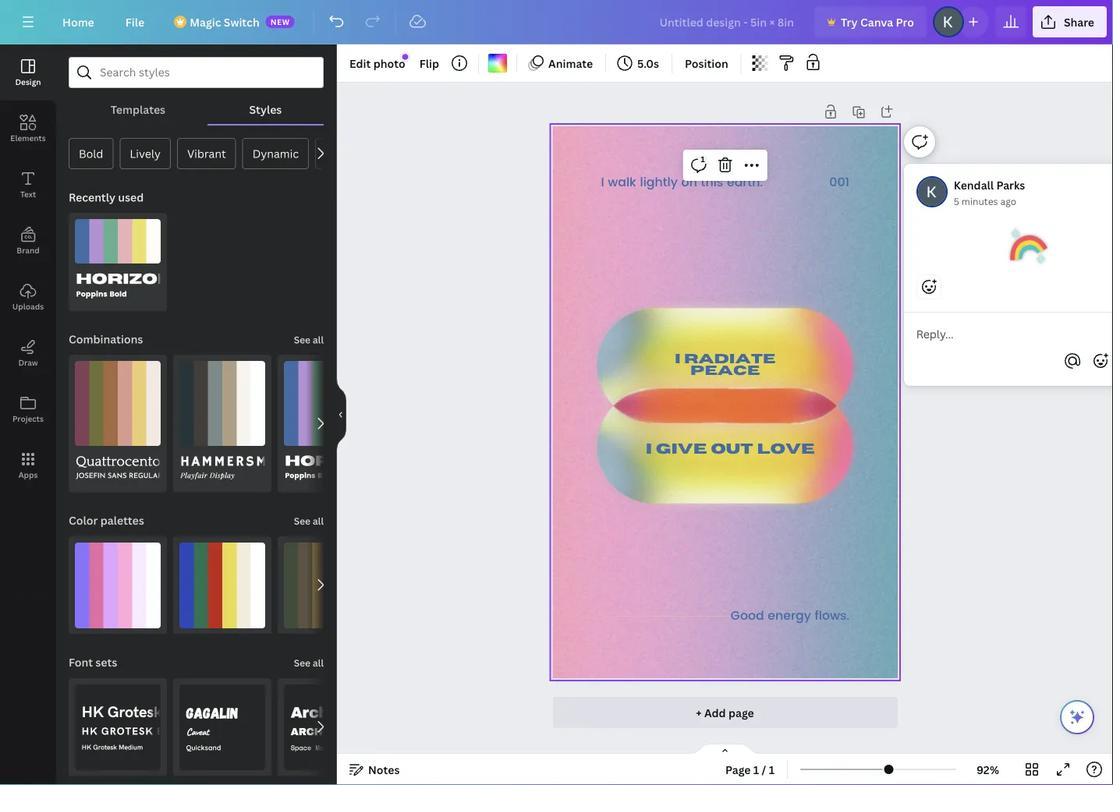Task type: locate. For each thing, give the bounding box(es) containing it.
2 all from the top
[[313, 515, 324, 528]]

5.0s button
[[612, 51, 665, 76]]

2 see all button from the top
[[292, 505, 325, 536]]

page 1 / 1
[[726, 763, 775, 777]]

1 up this
[[701, 154, 705, 165]]

1 horizontal spatial i
[[646, 442, 652, 457]]

Design title text field
[[647, 6, 808, 37]]

1 vertical spatial see
[[294, 515, 311, 528]]

i left peace
[[675, 352, 681, 366]]

0 vertical spatial all
[[313, 333, 324, 346]]

bold
[[79, 146, 103, 161]]

home link
[[50, 6, 107, 37]]

2 vertical spatial see all button
[[292, 647, 325, 678]]

see all
[[294, 333, 324, 346], [294, 515, 324, 528], [294, 657, 324, 670]]

all for color palettes
[[313, 515, 324, 528]]

expressing gratitude image
[[1010, 228, 1047, 265]]

draw button
[[0, 325, 56, 381]]

all for font sets
[[313, 657, 324, 670]]

on
[[681, 173, 697, 193]]

0 vertical spatial see
[[294, 333, 311, 346]]

see all for combinations
[[294, 333, 324, 346]]

+
[[696, 706, 702, 720]]

vibrant
[[187, 146, 226, 161]]

show pages image
[[688, 743, 763, 756]]

page
[[726, 763, 751, 777]]

2 horizontal spatial i
[[675, 352, 681, 366]]

see all for color palettes
[[294, 515, 324, 528]]

font sets
[[69, 655, 117, 670]]

side panel tab list
[[0, 44, 56, 494]]

all
[[313, 333, 324, 346], [313, 515, 324, 528], [313, 657, 324, 670]]

0 vertical spatial i
[[601, 173, 604, 193]]

see
[[294, 333, 311, 346], [294, 515, 311, 528], [294, 657, 311, 670]]

Reply draft. Add a reply or @mention. text field
[[916, 325, 1113, 342]]

all for combinations
[[313, 333, 324, 346]]

main menu bar
[[0, 0, 1113, 44]]

lively
[[130, 146, 161, 161]]

1 see from the top
[[294, 333, 311, 346]]

1 see all button from the top
[[292, 324, 325, 355]]

i left give
[[646, 442, 652, 457]]

2 see all from the top
[[294, 515, 324, 528]]

energy
[[768, 606, 811, 627]]

uploads button
[[0, 269, 56, 325]]

elements button
[[0, 101, 56, 157]]

good
[[731, 606, 764, 627]]

92% button
[[963, 757, 1013, 782]]

apply "sylvan lace" style image
[[284, 543, 370, 628]]

0 vertical spatial see all button
[[292, 324, 325, 355]]

1 right /
[[769, 763, 775, 777]]

i for i give out love
[[646, 442, 652, 457]]

bold button
[[69, 138, 113, 169]]

1 button
[[686, 153, 711, 178]]

i
[[601, 173, 604, 193], [675, 352, 681, 366], [646, 442, 652, 457]]

used
[[118, 190, 144, 205]]

2 vertical spatial see all
[[294, 657, 324, 670]]

92%
[[977, 763, 999, 777]]

2 vertical spatial i
[[646, 442, 652, 457]]

share
[[1064, 14, 1094, 29]]

1 vertical spatial see all
[[294, 515, 324, 528]]

1 left /
[[753, 763, 759, 777]]

001
[[829, 173, 849, 193]]

photo
[[373, 56, 405, 71]]

3 see all button from the top
[[292, 647, 325, 678]]

i give out love
[[646, 442, 815, 457]]

styles button
[[207, 94, 324, 124]]

apps
[[18, 470, 38, 480]]

font
[[69, 655, 93, 670]]

i for i radiate peace
[[675, 352, 681, 366]]

elements
[[10, 133, 46, 143]]

color palettes button
[[67, 505, 146, 536]]

combinations button
[[67, 324, 145, 355]]

try canva pro button
[[814, 6, 927, 37]]

1 vertical spatial see all button
[[292, 505, 325, 536]]

2 vertical spatial all
[[313, 657, 324, 670]]

see all button for color palettes
[[292, 505, 325, 536]]

try
[[841, 14, 858, 29]]

flip button
[[413, 51, 445, 76]]

3 all from the top
[[313, 657, 324, 670]]

brand
[[17, 245, 40, 255]]

earth.
[[727, 173, 763, 193]]

3 see all from the top
[[294, 657, 324, 670]]

see for color palettes
[[294, 515, 311, 528]]

1 vertical spatial i
[[675, 352, 681, 366]]

add
[[704, 706, 726, 720]]

combinations
[[69, 332, 143, 347]]

2 see from the top
[[294, 515, 311, 528]]

1
[[701, 154, 705, 165], [753, 763, 759, 777], [769, 763, 775, 777]]

canva
[[860, 14, 893, 29]]

parks
[[997, 177, 1025, 192]]

i left walk
[[601, 173, 604, 193]]

1 see all from the top
[[294, 333, 324, 346]]

file
[[125, 14, 144, 29]]

0 horizontal spatial i
[[601, 173, 604, 193]]

palettes
[[100, 513, 144, 528]]

2 vertical spatial see
[[294, 657, 311, 670]]

edit
[[349, 56, 371, 71]]

hide image
[[336, 378, 346, 452]]

see all button
[[292, 324, 325, 355], [292, 505, 325, 536], [292, 647, 325, 678]]

draw
[[18, 357, 38, 368]]

0 vertical spatial see all
[[294, 333, 324, 346]]

2 horizontal spatial 1
[[769, 763, 775, 777]]

magic
[[190, 14, 221, 29]]

3 see from the top
[[294, 657, 311, 670]]

i for i walk lightly on this earth.
[[601, 173, 604, 193]]

see all for font sets
[[294, 657, 324, 670]]

0 horizontal spatial 1
[[701, 154, 705, 165]]

animate button
[[523, 51, 599, 76]]

1 all from the top
[[313, 333, 324, 346]]

1 vertical spatial all
[[313, 515, 324, 528]]

i radiate peace
[[675, 352, 776, 378]]

i inside i radiate peace
[[675, 352, 681, 366]]

see all button for font sets
[[292, 647, 325, 678]]

notes
[[368, 763, 400, 777]]

1 inside button
[[701, 154, 705, 165]]



Task type: describe. For each thing, give the bounding box(es) containing it.
projects button
[[0, 381, 56, 438]]

magic switch
[[190, 14, 260, 29]]

text
[[20, 189, 36, 199]]

edit photo button
[[343, 51, 412, 76]]

try canva pro
[[841, 14, 914, 29]]

5.0s
[[637, 56, 659, 71]]

recently used
[[69, 190, 144, 205]]

dynamic button
[[242, 138, 309, 169]]

+ add page button
[[553, 697, 898, 729]]

5
[[954, 195, 959, 208]]

lightly
[[640, 173, 678, 193]]

templates
[[110, 102, 165, 117]]

design
[[15, 76, 41, 87]]

new image
[[402, 54, 409, 60]]

see all button for combinations
[[292, 324, 325, 355]]

minutes
[[962, 195, 998, 208]]

apply "cosmic flair" style image
[[75, 543, 161, 628]]

text button
[[0, 157, 56, 213]]

styles
[[249, 102, 282, 117]]

edit photo
[[349, 56, 405, 71]]

uploads
[[12, 301, 44, 312]]

recently
[[69, 190, 116, 205]]

kendall parks list
[[904, 164, 1113, 436]]

see for font sets
[[294, 657, 311, 670]]

kendall
[[954, 177, 994, 192]]

pro
[[896, 14, 914, 29]]

+ add page
[[696, 706, 754, 720]]

templates button
[[69, 94, 207, 124]]

see for combinations
[[294, 333, 311, 346]]

sets
[[96, 655, 117, 670]]

ago
[[1000, 195, 1017, 208]]

font sets button
[[67, 647, 119, 678]]

color
[[69, 513, 98, 528]]

color palettes
[[69, 513, 144, 528]]

switch
[[224, 14, 260, 29]]

give
[[656, 442, 707, 457]]

/
[[762, 763, 766, 777]]

vibrant button
[[177, 138, 236, 169]]

good energy flows.
[[731, 606, 849, 627]]

position button
[[679, 51, 735, 76]]

notes button
[[343, 757, 406, 782]]

page
[[729, 706, 754, 720]]

i walk lightly on this earth.
[[601, 173, 763, 193]]

new
[[270, 16, 290, 27]]

flows.
[[815, 606, 849, 627]]

kendall parks 5 minutes ago
[[954, 177, 1025, 208]]

position
[[685, 56, 728, 71]]

love
[[757, 442, 815, 457]]

radiate
[[684, 352, 776, 366]]

flip
[[419, 56, 439, 71]]

1 horizontal spatial 1
[[753, 763, 759, 777]]

lively button
[[120, 138, 171, 169]]

peace
[[690, 364, 760, 378]]

design button
[[0, 44, 56, 101]]

apps button
[[0, 438, 56, 494]]

home
[[62, 14, 94, 29]]

canva assistant image
[[1068, 708, 1087, 727]]

apply "toy store" style image
[[179, 543, 265, 628]]

this
[[701, 173, 723, 193]]

Search styles search field
[[100, 58, 293, 87]]

out
[[711, 442, 753, 457]]

brand button
[[0, 213, 56, 269]]

no color image
[[488, 54, 507, 73]]

projects
[[12, 413, 44, 424]]

walk
[[608, 173, 636, 193]]

share button
[[1033, 6, 1107, 37]]

animate
[[548, 56, 593, 71]]

dynamic
[[253, 146, 299, 161]]

file button
[[113, 6, 157, 37]]



Task type: vqa. For each thing, say whether or not it's contained in the screenshot.
radiate on the right top of the page
yes



